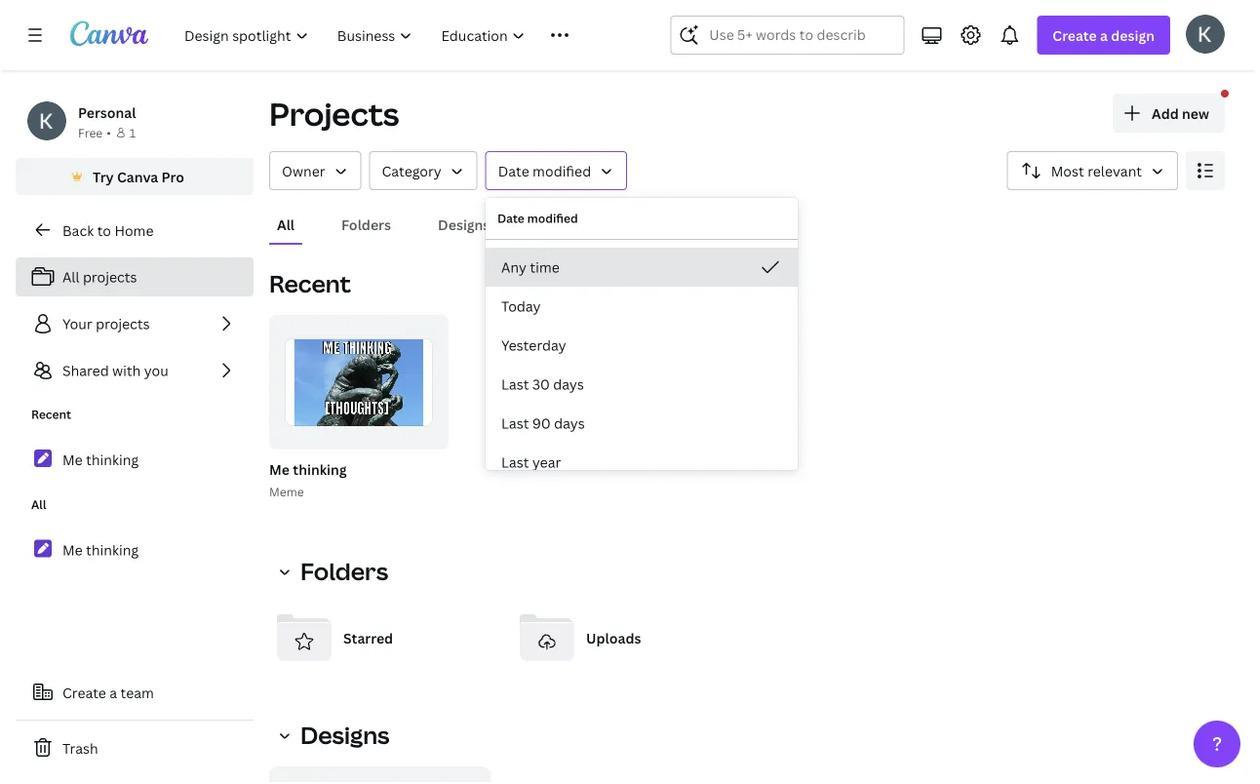 Task type: locate. For each thing, give the bounding box(es) containing it.
your projects link
[[16, 304, 254, 343]]

1 vertical spatial designs
[[301, 720, 390, 751]]

designs
[[438, 215, 490, 234], [301, 720, 390, 751]]

create
[[1053, 26, 1097, 44], [62, 683, 106, 702]]

0 vertical spatial all
[[277, 215, 295, 234]]

0 vertical spatial recent
[[269, 268, 351, 300]]

2 vertical spatial all
[[31, 497, 46, 513]]

me thinking for 2nd me thinking link
[[62, 541, 139, 559]]

1 vertical spatial date
[[498, 210, 525, 226]]

try
[[93, 167, 114, 186]]

thinking for 2nd me thinking link from the bottom
[[86, 451, 139, 469]]

a inside 'button'
[[110, 683, 117, 702]]

0 vertical spatial create
[[1053, 26, 1097, 44]]

1 horizontal spatial designs
[[438, 215, 490, 234]]

list
[[16, 258, 254, 390]]

1 last from the top
[[502, 375, 529, 394]]

back to home
[[62, 221, 154, 240]]

create left team
[[62, 683, 106, 702]]

date up images button
[[498, 161, 530, 180]]

create for create a team
[[62, 683, 106, 702]]

designs inside button
[[438, 215, 490, 234]]

all projects link
[[16, 258, 254, 297]]

today option
[[486, 287, 798, 326]]

last left year
[[502, 453, 529, 472]]

me
[[62, 451, 83, 469], [269, 460, 290, 479], [62, 541, 83, 559]]

trash
[[62, 739, 98, 758]]

Search search field
[[710, 17, 866, 54]]

to
[[97, 221, 111, 240]]

1 vertical spatial folders
[[301, 556, 388, 587]]

0 vertical spatial me thinking link
[[16, 439, 254, 481]]

0 vertical spatial designs
[[438, 215, 490, 234]]

1 vertical spatial date modified
[[498, 210, 578, 226]]

0 horizontal spatial create
[[62, 683, 106, 702]]

most
[[1052, 161, 1085, 180]]

all inside list
[[62, 268, 80, 286]]

last 30 days button
[[486, 365, 798, 404]]

kendall parks image
[[1186, 14, 1225, 53]]

a left design
[[1101, 26, 1108, 44]]

me thinking button
[[269, 458, 347, 482]]

create inside dropdown button
[[1053, 26, 1097, 44]]

date modified up time
[[498, 210, 578, 226]]

projects right your
[[96, 315, 150, 333]]

•
[[107, 124, 111, 141]]

1 vertical spatial me thinking link
[[16, 529, 254, 571]]

0 vertical spatial projects
[[83, 268, 137, 286]]

last for last 90 days
[[502, 414, 529, 433]]

uploads
[[586, 629, 641, 647]]

all
[[277, 215, 295, 234], [62, 268, 80, 286], [31, 497, 46, 513]]

0 vertical spatial last
[[502, 375, 529, 394]]

a inside dropdown button
[[1101, 26, 1108, 44]]

shared with you link
[[16, 351, 254, 390]]

1 vertical spatial last
[[502, 414, 529, 433]]

your projects
[[62, 315, 150, 333]]

1 vertical spatial a
[[110, 683, 117, 702]]

folders
[[342, 215, 391, 234], [301, 556, 388, 587]]

all projects
[[62, 268, 137, 286]]

shared
[[62, 362, 109, 380]]

create inside 'button'
[[62, 683, 106, 702]]

Category button
[[369, 151, 478, 190]]

free •
[[78, 124, 111, 141]]

thinking inside 'me thinking meme'
[[293, 460, 347, 479]]

recent down all button
[[269, 268, 351, 300]]

0 vertical spatial modified
[[533, 161, 591, 180]]

list box containing any time
[[486, 248, 798, 482]]

any time option
[[486, 248, 798, 287]]

days right 90 on the left of page
[[554, 414, 585, 433]]

folders up starred
[[301, 556, 388, 587]]

all button
[[269, 206, 303, 243]]

folders button
[[269, 552, 400, 591]]

2 last from the top
[[502, 414, 529, 433]]

today button
[[486, 287, 798, 326]]

a
[[1101, 26, 1108, 44], [110, 683, 117, 702]]

last year option
[[486, 443, 798, 482]]

me inside 'me thinking meme'
[[269, 460, 290, 479]]

home
[[115, 221, 154, 240]]

days
[[553, 375, 584, 394], [554, 414, 585, 433]]

last left 90 on the left of page
[[502, 414, 529, 433]]

starred
[[343, 629, 393, 647]]

3 last from the top
[[502, 453, 529, 472]]

projects down back to home
[[83, 268, 137, 286]]

relevant
[[1088, 161, 1143, 180]]

1 date from the top
[[498, 161, 530, 180]]

Date modified button
[[486, 151, 628, 190]]

0 vertical spatial date
[[498, 161, 530, 180]]

1 horizontal spatial create
[[1053, 26, 1097, 44]]

recent down shared
[[31, 406, 71, 422]]

last 90 days
[[502, 414, 585, 433]]

0 vertical spatial me thinking
[[62, 451, 139, 469]]

top level navigation element
[[172, 16, 624, 55], [172, 16, 624, 55]]

days right "30"
[[553, 375, 584, 394]]

thinking
[[86, 451, 139, 469], [293, 460, 347, 479], [86, 541, 139, 559]]

me thinking
[[62, 451, 139, 469], [62, 541, 139, 559]]

1 vertical spatial me thinking
[[62, 541, 139, 559]]

try canva pro
[[93, 167, 184, 186]]

folders inside button
[[342, 215, 391, 234]]

images
[[537, 215, 584, 234]]

None search field
[[671, 16, 905, 55]]

pro
[[162, 167, 184, 186]]

modified down date modified button
[[527, 210, 578, 226]]

last 90 days option
[[486, 404, 798, 443]]

date modified inside button
[[498, 161, 591, 180]]

back
[[62, 221, 94, 240]]

0 horizontal spatial a
[[110, 683, 117, 702]]

2 me thinking link from the top
[[16, 529, 254, 571]]

recent
[[269, 268, 351, 300], [31, 406, 71, 422]]

a left team
[[110, 683, 117, 702]]

create a design button
[[1038, 16, 1171, 55]]

2 horizontal spatial all
[[277, 215, 295, 234]]

date up any
[[498, 210, 525, 226]]

0 vertical spatial a
[[1101, 26, 1108, 44]]

2 date modified from the top
[[498, 210, 578, 226]]

yesterday option
[[486, 326, 798, 365]]

any time
[[502, 258, 560, 277]]

last
[[502, 375, 529, 394], [502, 414, 529, 433], [502, 453, 529, 472]]

last 30 days option
[[486, 365, 798, 404]]

1 horizontal spatial all
[[62, 268, 80, 286]]

folders down category
[[342, 215, 391, 234]]

1 vertical spatial create
[[62, 683, 106, 702]]

list box
[[486, 248, 798, 482]]

0 vertical spatial date modified
[[498, 161, 591, 180]]

1 vertical spatial all
[[62, 268, 80, 286]]

all inside button
[[277, 215, 295, 234]]

projects for your projects
[[96, 315, 150, 333]]

1 vertical spatial days
[[554, 414, 585, 433]]

1 vertical spatial projects
[[96, 315, 150, 333]]

designs inside dropdown button
[[301, 720, 390, 751]]

create a team
[[62, 683, 154, 702]]

create a design
[[1053, 26, 1155, 44]]

modified
[[533, 161, 591, 180], [527, 210, 578, 226]]

your
[[62, 315, 92, 333]]

last left "30"
[[502, 375, 529, 394]]

1 me thinking from the top
[[62, 451, 139, 469]]

projects
[[269, 93, 400, 135]]

create left design
[[1053, 26, 1097, 44]]

0 horizontal spatial recent
[[31, 406, 71, 422]]

modified up images button
[[533, 161, 591, 180]]

add new button
[[1113, 94, 1225, 133]]

0 vertical spatial days
[[553, 375, 584, 394]]

projects
[[83, 268, 137, 286], [96, 315, 150, 333]]

thinking for 2nd me thinking link
[[86, 541, 139, 559]]

me thinking link
[[16, 439, 254, 481], [16, 529, 254, 571]]

date modified up images at top
[[498, 161, 591, 180]]

1 date modified from the top
[[498, 161, 591, 180]]

2 me thinking from the top
[[62, 541, 139, 559]]

0 horizontal spatial designs
[[301, 720, 390, 751]]

1 horizontal spatial a
[[1101, 26, 1108, 44]]

a for design
[[1101, 26, 1108, 44]]

date modified
[[498, 161, 591, 180], [498, 210, 578, 226]]

2 vertical spatial last
[[502, 453, 529, 472]]

date
[[498, 161, 530, 180], [498, 210, 525, 226]]

0 vertical spatial folders
[[342, 215, 391, 234]]



Task type: describe. For each thing, give the bounding box(es) containing it.
me thinking meme
[[269, 460, 347, 500]]

team
[[121, 683, 154, 702]]

canva
[[117, 167, 158, 186]]

shared with you
[[62, 362, 169, 380]]

2 date from the top
[[498, 210, 525, 226]]

category
[[382, 161, 442, 180]]

date inside button
[[498, 161, 530, 180]]

all for all projects
[[62, 268, 80, 286]]

try canva pro button
[[16, 158, 254, 195]]

last for last year
[[502, 453, 529, 472]]

meme
[[269, 483, 304, 500]]

designs button
[[430, 206, 498, 243]]

folders inside dropdown button
[[301, 556, 388, 587]]

any
[[502, 258, 527, 277]]

me thinking for 2nd me thinking link from the bottom
[[62, 451, 139, 469]]

last 90 days button
[[486, 404, 798, 443]]

list containing all projects
[[16, 258, 254, 390]]

add new
[[1152, 104, 1210, 122]]

free
[[78, 124, 103, 141]]

yesterday button
[[486, 326, 798, 365]]

a for team
[[110, 683, 117, 702]]

1 horizontal spatial recent
[[269, 268, 351, 300]]

time
[[530, 258, 560, 277]]

all for all button
[[277, 215, 295, 234]]

last 30 days
[[502, 375, 584, 394]]

uploads link
[[512, 603, 740, 673]]

30
[[533, 375, 550, 394]]

yesterday
[[502, 336, 566, 355]]

new
[[1183, 104, 1210, 122]]

designs button
[[269, 716, 401, 755]]

Owner button
[[269, 151, 362, 190]]

today
[[502, 297, 541, 316]]

90
[[533, 414, 551, 433]]

create for create a design
[[1053, 26, 1097, 44]]

back to home link
[[16, 211, 254, 250]]

images button
[[529, 206, 592, 243]]

Sort by button
[[1008, 151, 1179, 190]]

projects for all projects
[[83, 268, 137, 286]]

0 horizontal spatial all
[[31, 497, 46, 513]]

design
[[1112, 26, 1155, 44]]

1 vertical spatial modified
[[527, 210, 578, 226]]

any time button
[[486, 248, 798, 287]]

1 vertical spatial recent
[[31, 406, 71, 422]]

personal
[[78, 103, 136, 121]]

folders button
[[334, 206, 399, 243]]

trash link
[[16, 729, 254, 768]]

days for last 30 days
[[553, 375, 584, 394]]

you
[[144, 362, 169, 380]]

modified inside button
[[533, 161, 591, 180]]

1 me thinking link from the top
[[16, 439, 254, 481]]

year
[[533, 453, 561, 472]]

days for last 90 days
[[554, 414, 585, 433]]

last year
[[502, 453, 561, 472]]

add
[[1152, 104, 1179, 122]]

owner
[[282, 161, 325, 180]]

last for last 30 days
[[502, 375, 529, 394]]

create a team button
[[16, 673, 254, 712]]

with
[[112, 362, 141, 380]]

most relevant
[[1052, 161, 1143, 180]]

last year button
[[486, 443, 798, 482]]

1
[[130, 124, 136, 141]]

starred link
[[269, 603, 497, 673]]



Task type: vqa. For each thing, say whether or not it's contained in the screenshot.
Pro
yes



